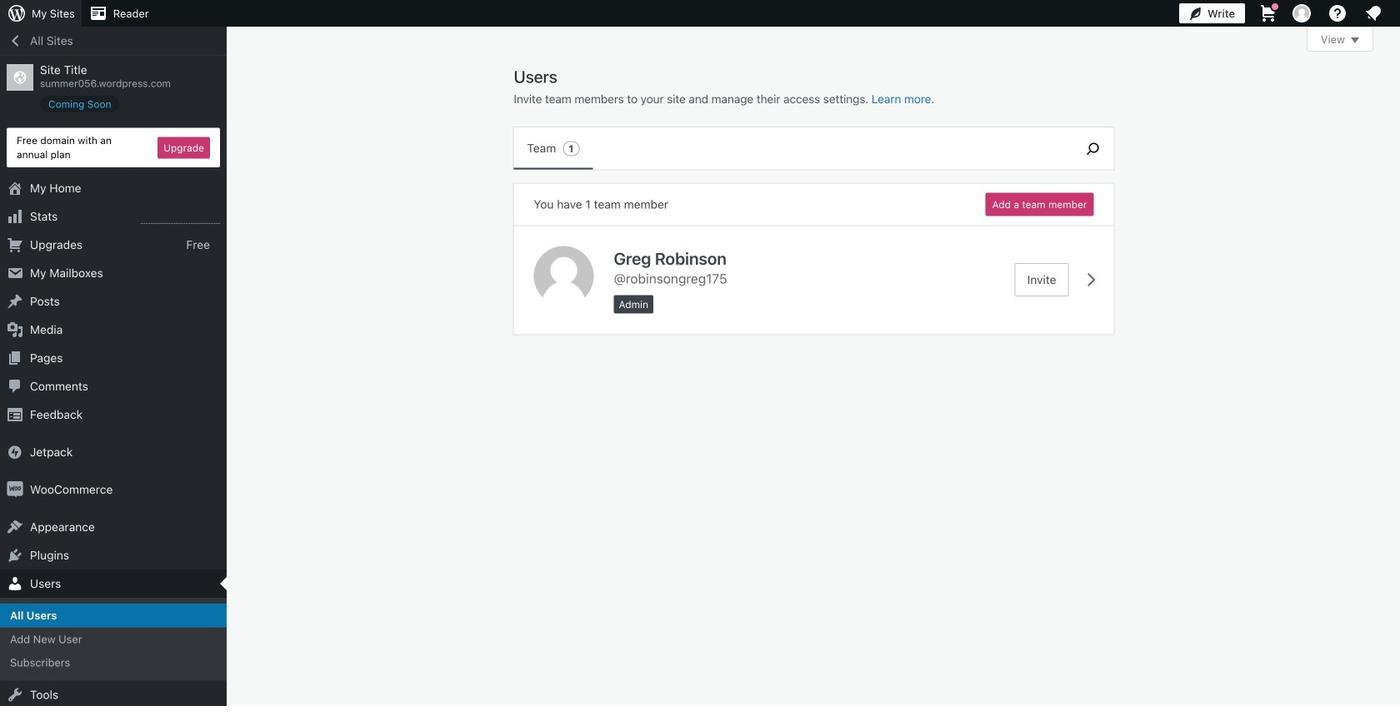 Task type: describe. For each thing, give the bounding box(es) containing it.
help image
[[1328, 3, 1348, 23]]

greg robinson image
[[534, 246, 594, 306]]

1 img image from the top
[[7, 444, 23, 461]]

highest hourly views 0 image
[[141, 213, 220, 224]]

manage your notifications image
[[1364, 3, 1384, 23]]

3 list item from the top
[[1393, 241, 1401, 303]]

1 list item from the top
[[1393, 85, 1401, 163]]



Task type: locate. For each thing, give the bounding box(es) containing it.
my profile image
[[1293, 4, 1311, 23]]

1 vertical spatial img image
[[7, 482, 23, 499]]

img image
[[7, 444, 23, 461], [7, 482, 23, 499]]

0 vertical spatial img image
[[7, 444, 23, 461]]

closed image
[[1351, 38, 1360, 43]]

list item
[[1393, 85, 1401, 163], [1393, 163, 1401, 241], [1393, 241, 1401, 303]]

my shopping cart image
[[1259, 3, 1279, 23]]

2 img image from the top
[[7, 482, 23, 499]]

None search field
[[1073, 128, 1114, 170]]

2 list item from the top
[[1393, 163, 1401, 241]]

main content
[[514, 27, 1374, 335]]



